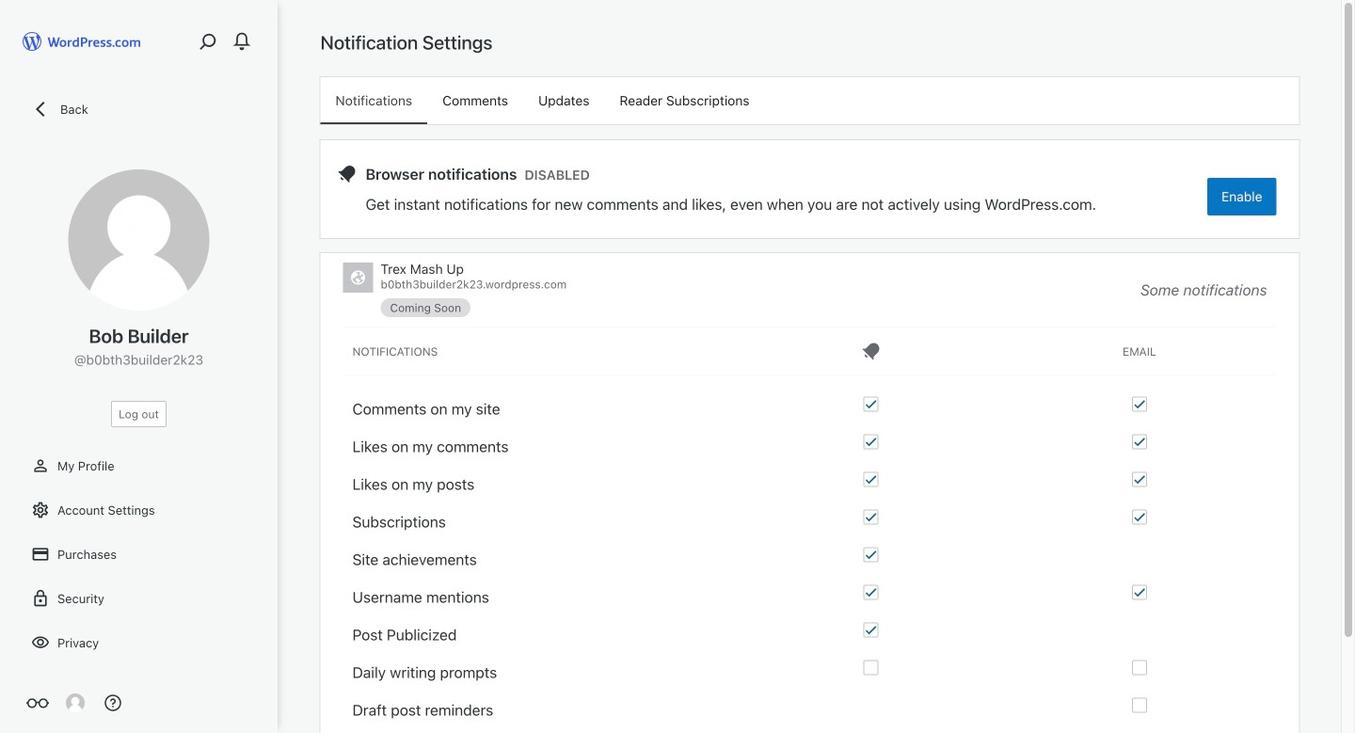 Task type: vqa. For each thing, say whether or not it's contained in the screenshot.
credit_card image
yes



Task type: describe. For each thing, give the bounding box(es) containing it.
1 vertical spatial bob builder image
[[66, 694, 85, 713]]

lock image
[[31, 589, 50, 608]]

reader image
[[26, 692, 49, 714]]

visibility image
[[31, 633, 50, 652]]



Task type: locate. For each thing, give the bounding box(es) containing it.
menu
[[321, 77, 1299, 124]]

bob builder image
[[68, 169, 209, 311], [66, 694, 85, 713]]

person image
[[31, 457, 50, 475]]

main content
[[321, 30, 1299, 733]]

credit_card image
[[31, 545, 50, 564]]

0 vertical spatial bob builder image
[[68, 169, 209, 311]]

None checkbox
[[864, 397, 879, 412], [1132, 397, 1147, 412], [864, 434, 879, 449], [864, 510, 879, 525], [1132, 585, 1147, 600], [864, 623, 879, 638], [1132, 698, 1147, 713], [864, 397, 879, 412], [1132, 397, 1147, 412], [864, 434, 879, 449], [864, 510, 879, 525], [1132, 585, 1147, 600], [864, 623, 879, 638], [1132, 698, 1147, 713]]

settings image
[[31, 501, 50, 520]]

None checkbox
[[1132, 434, 1147, 449], [864, 472, 879, 487], [1132, 472, 1147, 487], [1132, 510, 1147, 525], [864, 547, 879, 562], [864, 585, 879, 600], [864, 660, 879, 675], [1132, 660, 1147, 675], [1132, 434, 1147, 449], [864, 472, 879, 487], [1132, 472, 1147, 487], [1132, 510, 1147, 525], [864, 547, 879, 562], [864, 585, 879, 600], [864, 660, 879, 675], [1132, 660, 1147, 675]]



